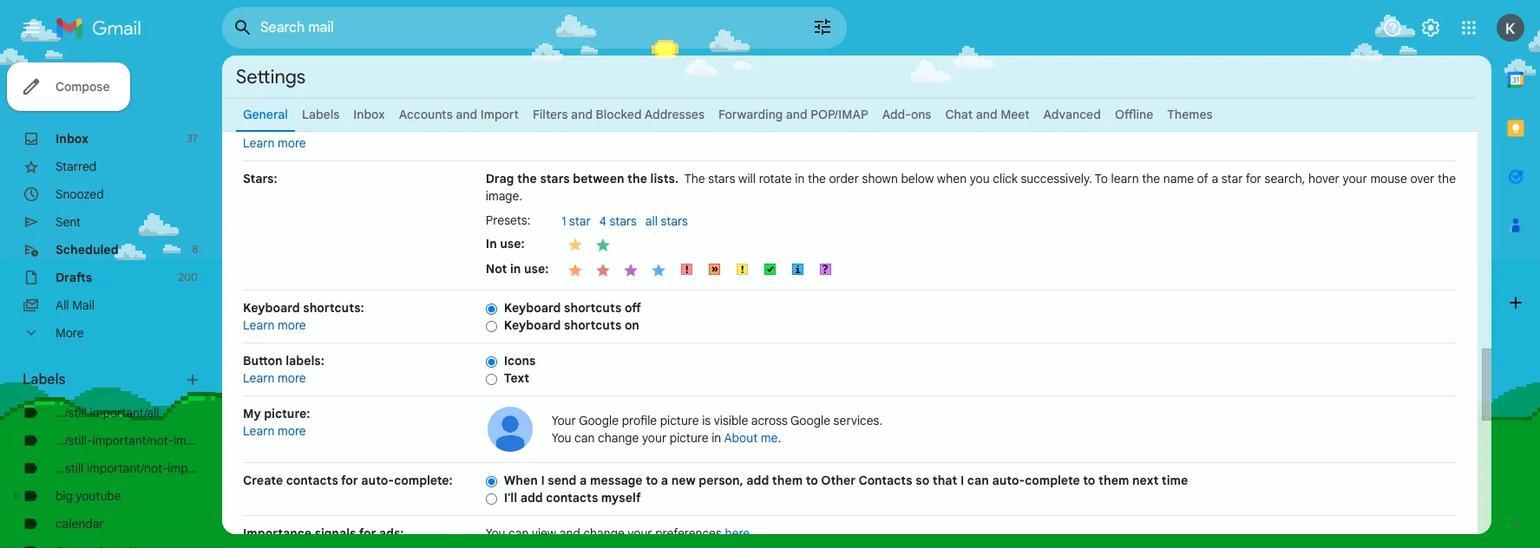 Task type: describe. For each thing, give the bounding box(es) containing it.
200
[[178, 271, 198, 284]]

filters and blocked addresses
[[533, 107, 705, 122]]

.../still
[[56, 405, 87, 421]]

settings
[[236, 65, 306, 88]]

ons
[[911, 107, 932, 122]]

0 vertical spatial picture
[[660, 413, 699, 429]]

all stars link
[[645, 213, 697, 231]]

4
[[599, 213, 607, 229]]

accounts and import
[[399, 107, 519, 122]]

drafts link
[[56, 270, 92, 286]]

1 them from the left
[[772, 473, 803, 489]]

When I send a message to a new person, add them to Other Contacts so that I can auto-complete to them next time radio
[[486, 475, 497, 488]]

profile
[[622, 413, 657, 429]]

advanced
[[1044, 107, 1101, 122]]

importance signals for ads:
[[243, 526, 404, 542]]

3 to from the left
[[1083, 473, 1096, 489]]

your google profile picture is visible across google services. you can change your picture in about me .
[[552, 413, 883, 446]]

0 horizontal spatial in
[[510, 261, 521, 276]]

labels for labels heading
[[23, 371, 66, 389]]

learn for keyboard
[[243, 318, 275, 333]]

signals
[[315, 526, 356, 542]]

and for chat
[[976, 107, 998, 122]]

forwarding
[[719, 107, 783, 122]]

0 horizontal spatial contacts
[[286, 473, 338, 489]]

Keyboard shortcuts off radio
[[486, 303, 497, 316]]

2 horizontal spatial can
[[967, 473, 989, 489]]

4 stars link
[[599, 213, 645, 231]]

compose
[[56, 79, 110, 95]]

myself
[[601, 490, 641, 506]]

0 vertical spatial use:
[[500, 236, 525, 251]]

Icons radio
[[486, 356, 497, 369]]

1
[[562, 213, 566, 229]]

picture image
[[486, 405, 534, 454]]

over
[[1411, 171, 1435, 187]]

learn more link for keyboard
[[243, 318, 306, 333]]

shortcuts for on
[[564, 318, 622, 333]]

can inside 'your google profile picture is visible across google services. you can change your picture in about me .'
[[575, 430, 595, 446]]

a inside the stars will rotate in the order shown below when you click successively. to learn the name of a star for search, hover your mouse over the image.
[[1212, 171, 1219, 187]]

send
[[548, 473, 577, 489]]

star inside the stars will rotate in the order shown below when you click successively. to learn the name of a star for search, hover your mouse over the image.
[[1222, 171, 1243, 187]]

shown
[[862, 171, 898, 187]]

contacts
[[859, 473, 913, 489]]

labels link
[[302, 107, 340, 122]]

that
[[933, 473, 958, 489]]

button labels: learn more
[[243, 353, 324, 386]]

important/not- for ...still
[[87, 461, 168, 476]]

.../still-important/not-important
[[56, 433, 227, 449]]

2 the from the left
[[628, 171, 647, 187]]

between
[[573, 171, 624, 187]]

next
[[1132, 473, 1159, 489]]

2 i from the left
[[961, 473, 964, 489]]

keyboard shortcuts on
[[504, 318, 640, 333]]

scheduled link
[[56, 242, 119, 258]]

.../still important/all link
[[56, 405, 159, 421]]

drag the stars between the lists.
[[486, 171, 679, 187]]

0 horizontal spatial inbox link
[[56, 131, 88, 147]]

Text radio
[[486, 373, 497, 386]]

gmail image
[[56, 10, 150, 45]]

i'll
[[504, 490, 517, 506]]

complete
[[1025, 473, 1080, 489]]

...still important/not-important link
[[56, 461, 222, 476]]

accounts
[[399, 107, 453, 122]]

8
[[192, 243, 198, 256]]

0 horizontal spatial add
[[520, 490, 543, 506]]

addresses
[[645, 107, 705, 122]]

1 vertical spatial use:
[[524, 261, 549, 276]]

stars up 1
[[540, 171, 570, 187]]

0 vertical spatial add
[[747, 473, 769, 489]]

here
[[725, 526, 750, 542]]

.../still important/all
[[56, 405, 159, 421]]

keyboard shortcuts off
[[504, 300, 641, 316]]

complete:
[[394, 473, 453, 489]]

hover
[[1309, 171, 1340, 187]]

stars right all at the top left of the page
[[661, 213, 688, 229]]

image.
[[486, 188, 522, 204]]

the
[[684, 171, 705, 187]]

accounts and import link
[[399, 107, 519, 122]]

0 horizontal spatial can
[[509, 526, 529, 542]]

for for create contacts for auto-complete:
[[341, 473, 358, 489]]

keyboard for keyboard shortcuts on
[[504, 318, 561, 333]]

button
[[243, 353, 283, 369]]

me
[[761, 430, 778, 446]]

name
[[1164, 171, 1194, 187]]

create contacts for auto-complete:
[[243, 473, 453, 489]]

about
[[724, 430, 758, 446]]

drag
[[486, 171, 514, 187]]

scheduled
[[56, 242, 119, 258]]

2 them from the left
[[1099, 473, 1129, 489]]

when
[[937, 171, 967, 187]]

create
[[243, 473, 283, 489]]

in use:
[[486, 236, 525, 251]]

Keyboard shortcuts on radio
[[486, 320, 497, 333]]

here link
[[725, 526, 750, 542]]

1 star link
[[562, 213, 599, 231]]

2 auto- from the left
[[992, 473, 1025, 489]]

text
[[504, 371, 530, 386]]

youtube
[[76, 489, 121, 504]]

in
[[486, 236, 497, 251]]

1 google from the left
[[579, 413, 619, 429]]

forwarding and pop/imap
[[719, 107, 868, 122]]

starred link
[[56, 159, 97, 174]]

big
[[56, 489, 73, 504]]

0 horizontal spatial you
[[486, 526, 506, 542]]

add-ons link
[[882, 107, 932, 122]]

important/not- for .../still-
[[92, 433, 173, 449]]

your inside 'your google profile picture is visible across google services. you can change your picture in about me .'
[[642, 430, 667, 446]]

important/all
[[90, 405, 159, 421]]

filters and blocked addresses link
[[533, 107, 705, 122]]

and for filters
[[571, 107, 593, 122]]

shortcuts for off
[[564, 300, 622, 316]]

message
[[590, 473, 643, 489]]

not
[[486, 261, 507, 276]]

view
[[532, 526, 556, 542]]

when
[[504, 473, 538, 489]]

shortcuts:
[[303, 300, 364, 316]]



Task type: vqa. For each thing, say whether or not it's contained in the screenshot.
the right You
yes



Task type: locate. For each thing, give the bounding box(es) containing it.
change down profile
[[598, 430, 639, 446]]

a up i'll add contacts myself
[[580, 473, 587, 489]]

2 horizontal spatial a
[[1212, 171, 1219, 187]]

0 vertical spatial inbox
[[353, 107, 385, 122]]

1 horizontal spatial star
[[1222, 171, 1243, 187]]

for inside the stars will rotate in the order shown below when you click successively. to learn the name of a star for search, hover your mouse over the image.
[[1246, 171, 1262, 187]]

learn more link for button
[[243, 371, 306, 386]]

search,
[[1265, 171, 1306, 187]]

general link
[[243, 107, 288, 122]]

drafts
[[56, 270, 92, 286]]

add
[[747, 473, 769, 489], [520, 490, 543, 506]]

stars right 4
[[610, 213, 637, 229]]

2 more from the top
[[278, 318, 306, 333]]

change inside 'your google profile picture is visible across google services. you can change your picture in about me .'
[[598, 430, 639, 446]]

inbox
[[353, 107, 385, 122], [56, 131, 88, 147]]

inbox right labels link
[[353, 107, 385, 122]]

None search field
[[222, 7, 847, 49]]

keyboard up 'button'
[[243, 300, 300, 316]]

0 horizontal spatial for
[[341, 473, 358, 489]]

0 vertical spatial inbox link
[[353, 107, 385, 122]]

0 horizontal spatial google
[[579, 413, 619, 429]]

1 horizontal spatial google
[[791, 413, 831, 429]]

and right "filters"
[[571, 107, 593, 122]]

you inside 'your google profile picture is visible across google services. you can change your picture in about me .'
[[552, 430, 572, 446]]

learn for my
[[243, 423, 275, 439]]

more button
[[0, 319, 208, 347]]

for for importance signals for ads:
[[359, 526, 376, 542]]

i
[[541, 473, 545, 489], [961, 473, 964, 489]]

0 vertical spatial can
[[575, 430, 595, 446]]

inbox up 'starred' link
[[56, 131, 88, 147]]

the left lists.
[[628, 171, 647, 187]]

2 horizontal spatial for
[[1246, 171, 1262, 187]]

important for .../still-important/not-important
[[173, 433, 227, 449]]

general
[[243, 107, 288, 122]]

.../still-important/not-important link
[[56, 433, 227, 449]]

important/not- up ...still important/not-important link
[[92, 433, 173, 449]]

snoozed link
[[56, 187, 104, 202]]

stars left the will
[[708, 171, 735, 187]]

in inside 'your google profile picture is visible across google services. you can change your picture in about me .'
[[712, 430, 721, 446]]

learn for button
[[243, 371, 275, 386]]

1 vertical spatial inbox link
[[56, 131, 88, 147]]

1 vertical spatial star
[[569, 213, 591, 229]]

0 horizontal spatial .
[[750, 526, 753, 542]]

1 horizontal spatial inbox link
[[353, 107, 385, 122]]

. inside 'your google profile picture is visible across google services. you can change your picture in about me .'
[[778, 430, 781, 446]]

1 vertical spatial for
[[341, 473, 358, 489]]

0 horizontal spatial a
[[580, 473, 587, 489]]

learn down general
[[243, 135, 275, 151]]

2 horizontal spatial in
[[795, 171, 805, 187]]

1 i from the left
[[541, 473, 545, 489]]

2 horizontal spatial to
[[1083, 473, 1096, 489]]

labels up .../still
[[23, 371, 66, 389]]

and for accounts
[[456, 107, 478, 122]]

1 horizontal spatial .
[[778, 430, 781, 446]]

0 vertical spatial in
[[795, 171, 805, 187]]

you down the i'll add contacts myself radio
[[486, 526, 506, 542]]

can right that
[[967, 473, 989, 489]]

important/not- down the .../still-important/not-important on the bottom of page
[[87, 461, 168, 476]]

0 vertical spatial .
[[778, 430, 781, 446]]

learn more link down general
[[243, 135, 306, 151]]

learn inside button labels: learn more
[[243, 371, 275, 386]]

2 to from the left
[[806, 473, 818, 489]]

change
[[598, 430, 639, 446], [584, 526, 625, 542]]

learn more link down the picture:
[[243, 423, 306, 439]]

labels
[[302, 107, 340, 122], [23, 371, 66, 389]]

auto- up ads:
[[361, 473, 394, 489]]

advanced link
[[1044, 107, 1101, 122]]

1 vertical spatial shortcuts
[[564, 318, 622, 333]]

0 vertical spatial for
[[1246, 171, 1262, 187]]

calendar
[[56, 516, 104, 532]]

1 horizontal spatial them
[[1099, 473, 1129, 489]]

2 learn from the top
[[243, 318, 275, 333]]

picture:
[[264, 406, 310, 422]]

in inside the stars will rotate in the order shown below when you click successively. to learn the name of a star for search, hover your mouse over the image.
[[795, 171, 805, 187]]

google right across
[[791, 413, 831, 429]]

2 learn more link from the top
[[243, 318, 306, 333]]

use: right not
[[524, 261, 549, 276]]

pop/imap
[[811, 107, 868, 122]]

4 learn more link from the top
[[243, 423, 306, 439]]

5 the from the left
[[1438, 171, 1456, 187]]

1 horizontal spatial you
[[552, 430, 572, 446]]

learn
[[1111, 171, 1139, 187]]

calendar link
[[56, 516, 104, 532]]

lists.
[[650, 171, 679, 187]]

of
[[1197, 171, 1209, 187]]

offline link
[[1115, 107, 1154, 122]]

all mail
[[56, 298, 95, 313]]

labels up learn more
[[302, 107, 340, 122]]

more inside button labels: learn more
[[278, 371, 306, 386]]

picture left is
[[660, 413, 699, 429]]

keyboard right keyboard shortcuts off option at the bottom
[[504, 300, 561, 316]]

can down your
[[575, 430, 595, 446]]

i'll add contacts myself
[[504, 490, 641, 506]]

person,
[[699, 473, 743, 489]]

3 learn from the top
[[243, 371, 275, 386]]

1 learn from the top
[[243, 135, 275, 151]]

learn more link up 'button'
[[243, 318, 306, 333]]

to left other
[[806, 473, 818, 489]]

1 vertical spatial add
[[520, 490, 543, 506]]

4 more from the top
[[278, 423, 306, 439]]

2 shortcuts from the top
[[564, 318, 622, 333]]

1 horizontal spatial for
[[359, 526, 376, 542]]

for left search, at the top of page
[[1246, 171, 1262, 187]]

. right preferences
[[750, 526, 753, 542]]

new
[[671, 473, 696, 489]]

order
[[829, 171, 859, 187]]

inbox inside labels "navigation"
[[56, 131, 88, 147]]

3 learn more link from the top
[[243, 371, 306, 386]]

star right 1
[[569, 213, 591, 229]]

add right person,
[[747, 473, 769, 489]]

labels inside "navigation"
[[23, 371, 66, 389]]

0 vertical spatial important
[[173, 433, 227, 449]]

off
[[625, 300, 641, 316]]

labels heading
[[23, 371, 184, 389]]

1 vertical spatial you
[[486, 526, 506, 542]]

0 vertical spatial labels
[[302, 107, 340, 122]]

to left new
[[646, 473, 658, 489]]

0 vertical spatial you
[[552, 430, 572, 446]]

learn more link
[[243, 135, 306, 151], [243, 318, 306, 333], [243, 371, 306, 386], [243, 423, 306, 439]]

1 vertical spatial important/not-
[[87, 461, 168, 476]]

more inside my picture: learn more
[[278, 423, 306, 439]]

keyboard for keyboard shortcuts off
[[504, 300, 561, 316]]

change down myself
[[584, 526, 625, 542]]

to right complete
[[1083, 473, 1096, 489]]

1 horizontal spatial in
[[712, 430, 721, 446]]

important/not-
[[92, 433, 173, 449], [87, 461, 168, 476]]

1 vertical spatial .
[[750, 526, 753, 542]]

1 vertical spatial in
[[510, 261, 521, 276]]

1 vertical spatial labels
[[23, 371, 66, 389]]

your
[[1343, 171, 1368, 187], [642, 430, 667, 446], [628, 526, 652, 542]]

shortcuts up keyboard shortcuts on
[[564, 300, 622, 316]]

stars inside the stars will rotate in the order shown below when you click successively. to learn the name of a star for search, hover your mouse over the image.
[[708, 171, 735, 187]]

0 vertical spatial your
[[1343, 171, 1368, 187]]

importance
[[243, 526, 312, 542]]

keyboard up icons
[[504, 318, 561, 333]]

is
[[702, 413, 711, 429]]

0 horizontal spatial them
[[772, 473, 803, 489]]

auto- right that
[[992, 473, 1025, 489]]

and left pop/imap
[[786, 107, 808, 122]]

the left order
[[808, 171, 826, 187]]

1 horizontal spatial auto-
[[992, 473, 1025, 489]]

1 horizontal spatial can
[[575, 430, 595, 446]]

learn inside keyboard shortcuts: learn more
[[243, 318, 275, 333]]

1 learn more link from the top
[[243, 135, 306, 151]]

your down profile
[[642, 430, 667, 446]]

for left ads:
[[359, 526, 376, 542]]

labels for labels link
[[302, 107, 340, 122]]

and
[[456, 107, 478, 122], [571, 107, 593, 122], [786, 107, 808, 122], [976, 107, 998, 122], [560, 526, 580, 542]]

learn more link down 'button'
[[243, 371, 306, 386]]

a left new
[[661, 473, 668, 489]]

google right your
[[579, 413, 619, 429]]

2 vertical spatial can
[[509, 526, 529, 542]]

37
[[187, 132, 198, 145]]

your inside the stars will rotate in the order shown below when you click successively. to learn the name of a star for search, hover your mouse over the image.
[[1343, 171, 1368, 187]]

learn inside my picture: learn more
[[243, 423, 275, 439]]

2 vertical spatial for
[[359, 526, 376, 542]]

your
[[552, 413, 576, 429]]

star right of
[[1222, 171, 1243, 187]]

my picture: learn more
[[243, 406, 310, 439]]

inbox link
[[353, 107, 385, 122], [56, 131, 88, 147]]

4 learn from the top
[[243, 423, 275, 439]]

1 vertical spatial your
[[642, 430, 667, 446]]

1 horizontal spatial inbox
[[353, 107, 385, 122]]

1 shortcuts from the top
[[564, 300, 622, 316]]

I'll add contacts myself radio
[[486, 493, 497, 506]]

1 vertical spatial can
[[967, 473, 989, 489]]

0 vertical spatial change
[[598, 430, 639, 446]]

more for shortcuts:
[[278, 318, 306, 333]]

1 to from the left
[[646, 473, 658, 489]]

0 vertical spatial star
[[1222, 171, 1243, 187]]

3 more from the top
[[278, 371, 306, 386]]

1 vertical spatial contacts
[[546, 490, 598, 506]]

for up signals
[[341, 473, 358, 489]]

0 horizontal spatial i
[[541, 473, 545, 489]]

learn down my
[[243, 423, 275, 439]]

tab list
[[1492, 56, 1540, 486]]

1 more from the top
[[278, 135, 306, 151]]

in right not
[[510, 261, 521, 276]]

important down the .../still-important/not-important on the bottom of page
[[168, 461, 222, 476]]

in
[[795, 171, 805, 187], [510, 261, 521, 276], [712, 430, 721, 446]]

mouse
[[1371, 171, 1408, 187]]

.
[[778, 430, 781, 446], [750, 526, 753, 542]]

import
[[481, 107, 519, 122]]

...still
[[56, 461, 84, 476]]

you
[[552, 430, 572, 446], [486, 526, 506, 542]]

keyboard shortcuts: learn more
[[243, 300, 364, 333]]

0 vertical spatial contacts
[[286, 473, 338, 489]]

use: right in
[[500, 236, 525, 251]]

2 google from the left
[[791, 413, 831, 429]]

1 auto- from the left
[[361, 473, 394, 489]]

starred
[[56, 159, 97, 174]]

4 the from the left
[[1142, 171, 1160, 187]]

big youtube link
[[56, 489, 121, 504]]

about me link
[[724, 430, 778, 446]]

0 horizontal spatial auto-
[[361, 473, 394, 489]]

shortcuts down keyboard shortcuts off
[[564, 318, 622, 333]]

so
[[916, 473, 930, 489]]

1 horizontal spatial to
[[806, 473, 818, 489]]

0 horizontal spatial star
[[569, 213, 591, 229]]

keyboard
[[243, 300, 300, 316], [504, 300, 561, 316], [504, 318, 561, 333]]

inbox link up 'starred' link
[[56, 131, 88, 147]]

sent link
[[56, 214, 81, 230]]

time
[[1162, 473, 1188, 489]]

more
[[278, 135, 306, 151], [278, 318, 306, 333], [278, 371, 306, 386], [278, 423, 306, 439]]

mail
[[72, 298, 95, 313]]

keyboard inside keyboard shortcuts: learn more
[[243, 300, 300, 316]]

your right "hover"
[[1343, 171, 1368, 187]]

inbox link right labels link
[[353, 107, 385, 122]]

1 horizontal spatial contacts
[[546, 490, 598, 506]]

contacts right create at the bottom of the page
[[286, 473, 338, 489]]

the right over on the top
[[1438, 171, 1456, 187]]

across
[[751, 413, 788, 429]]

the right the drag
[[517, 171, 537, 187]]

contacts down send
[[546, 490, 598, 506]]

the right learn
[[1142, 171, 1160, 187]]

0 horizontal spatial inbox
[[56, 131, 88, 147]]

advanced search options image
[[805, 10, 840, 44]]

offline
[[1115, 107, 1154, 122]]

search mail image
[[227, 12, 259, 43]]

your down myself
[[628, 526, 652, 542]]

my
[[243, 406, 261, 422]]

forwarding and pop/imap link
[[719, 107, 868, 122]]

learn up 'button'
[[243, 318, 275, 333]]

them left next
[[1099, 473, 1129, 489]]

more
[[56, 325, 84, 341]]

Search mail text field
[[260, 19, 764, 36]]

1 vertical spatial important
[[168, 461, 222, 476]]

in down 'visible'
[[712, 430, 721, 446]]

1 star 4 stars all stars
[[562, 213, 688, 229]]

0 vertical spatial important/not-
[[92, 433, 173, 449]]

1 vertical spatial change
[[584, 526, 625, 542]]

learn more link for my
[[243, 423, 306, 439]]

0 horizontal spatial to
[[646, 473, 658, 489]]

more down the picture:
[[278, 423, 306, 439]]

more for picture:
[[278, 423, 306, 439]]

more for labels:
[[278, 371, 306, 386]]

important for ...still important/not-important
[[168, 461, 222, 476]]

2 vertical spatial your
[[628, 526, 652, 542]]

1 horizontal spatial add
[[747, 473, 769, 489]]

a
[[1212, 171, 1219, 187], [580, 473, 587, 489], [661, 473, 668, 489]]

sent
[[56, 214, 81, 230]]

. down across
[[778, 430, 781, 446]]

more up labels:
[[278, 318, 306, 333]]

add down when
[[520, 490, 543, 506]]

1 horizontal spatial i
[[961, 473, 964, 489]]

and left the import
[[456, 107, 478, 122]]

meet
[[1001, 107, 1030, 122]]

presets:
[[486, 213, 531, 228]]

labels navigation
[[0, 56, 227, 548]]

more down general
[[278, 135, 306, 151]]

0 horizontal spatial labels
[[23, 371, 66, 389]]

all
[[645, 213, 658, 229]]

chat and meet link
[[945, 107, 1030, 122]]

big youtube
[[56, 489, 121, 504]]

a right of
[[1212, 171, 1219, 187]]

3 the from the left
[[808, 171, 826, 187]]

and for forwarding
[[786, 107, 808, 122]]

1 horizontal spatial a
[[661, 473, 668, 489]]

1 vertical spatial inbox
[[56, 131, 88, 147]]

to
[[1095, 171, 1108, 187]]

and right view
[[560, 526, 580, 542]]

ads:
[[379, 526, 404, 542]]

more down labels:
[[278, 371, 306, 386]]

main menu image
[[21, 17, 42, 38]]

preferences
[[655, 526, 722, 542]]

shortcuts
[[564, 300, 622, 316], [564, 318, 622, 333]]

themes link
[[1167, 107, 1213, 122]]

1 the from the left
[[517, 171, 537, 187]]

1 horizontal spatial labels
[[302, 107, 340, 122]]

them down me
[[772, 473, 803, 489]]

.../still-
[[56, 433, 92, 449]]

in right rotate
[[795, 171, 805, 187]]

1 vertical spatial picture
[[670, 430, 709, 446]]

settings image
[[1421, 17, 1441, 38]]

learn
[[243, 135, 275, 151], [243, 318, 275, 333], [243, 371, 275, 386], [243, 423, 275, 439]]

you down your
[[552, 430, 572, 446]]

picture down is
[[670, 430, 709, 446]]

more inside keyboard shortcuts: learn more
[[278, 318, 306, 333]]

snoozed
[[56, 187, 104, 202]]

and right chat at right top
[[976, 107, 998, 122]]

2 vertical spatial in
[[712, 430, 721, 446]]

learn down 'button'
[[243, 371, 275, 386]]

0 vertical spatial shortcuts
[[564, 300, 622, 316]]

i left send
[[541, 473, 545, 489]]

i right that
[[961, 473, 964, 489]]

keyboard for keyboard shortcuts: learn more
[[243, 300, 300, 316]]

important up ...still important/not-important link
[[173, 433, 227, 449]]

compose button
[[7, 62, 131, 111]]

below
[[901, 171, 934, 187]]

can left view
[[509, 526, 529, 542]]



